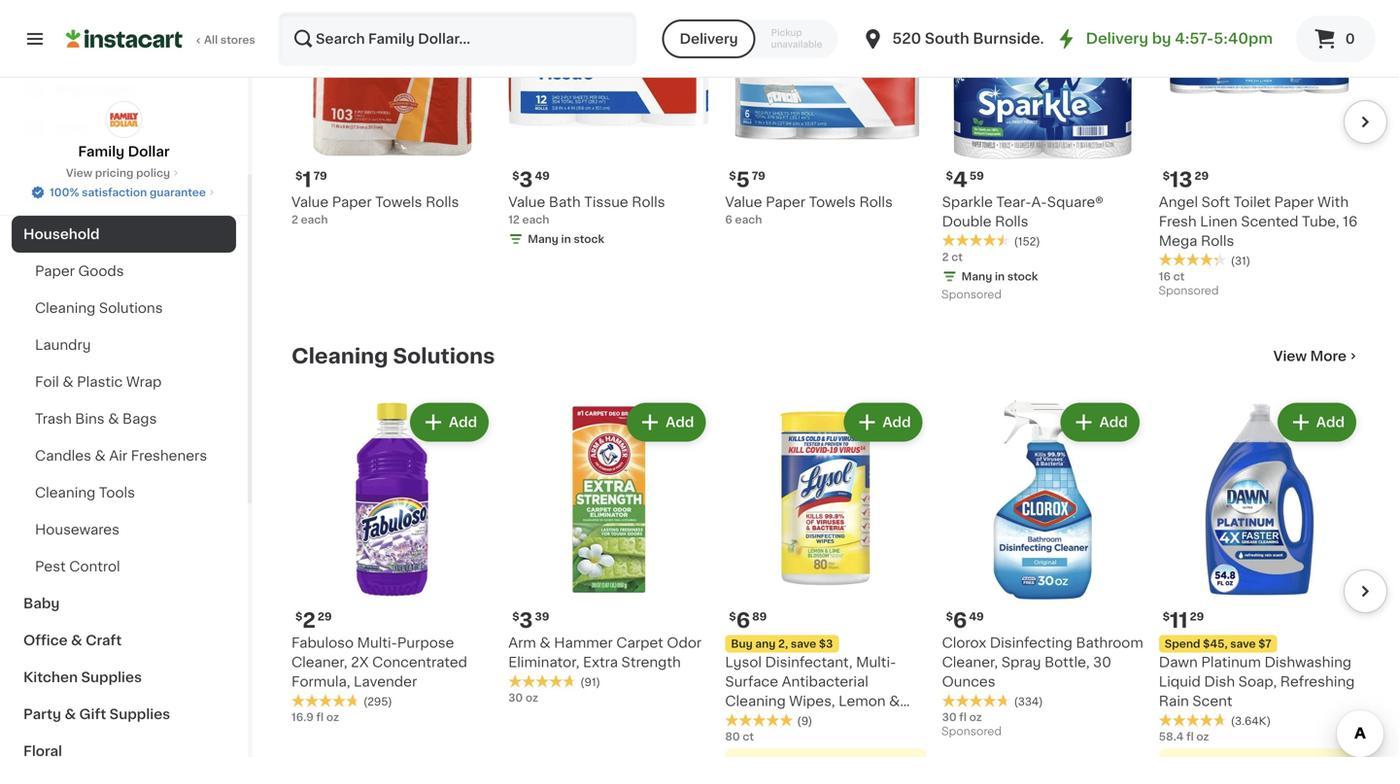 Task type: describe. For each thing, give the bounding box(es) containing it.
view more link
[[1274, 346, 1361, 366]]

& for arm & hammer carpet odor eliminator, extra strength
[[540, 636, 551, 650]]

platinum
[[1202, 656, 1262, 669]]

0 vertical spatial cleaning solutions
[[35, 301, 163, 315]]

multi- inside lysol disinfectant, multi- surface antibacterial cleaning wipes, lemon & lime blossom
[[857, 656, 897, 669]]

gift
[[79, 708, 106, 721]]

80
[[726, 732, 741, 742]]

many inside the product group
[[962, 271, 993, 282]]

surface
[[726, 675, 779, 689]]

toilet
[[1234, 195, 1272, 209]]

value bath tissue rolls 12 each
[[509, 195, 666, 225]]

all stores
[[204, 35, 255, 45]]

scented
[[1242, 215, 1299, 228]]

16.9 fl oz
[[292, 712, 339, 723]]

lemon
[[839, 695, 886, 708]]

0 horizontal spatial cleaning solutions link
[[12, 290, 236, 327]]

tube,
[[1303, 215, 1340, 228]]

0 horizontal spatial ct
[[743, 732, 754, 742]]

control
[[69, 560, 120, 574]]

ounces
[[943, 675, 996, 689]]

many in stock inside the product group
[[962, 271, 1039, 282]]

& for foil & plastic wrap
[[63, 375, 73, 389]]

0 button
[[1297, 16, 1377, 62]]

purpose
[[397, 636, 454, 650]]

lysol
[[726, 656, 762, 669]]

rolls for value bath tissue rolls 12 each
[[632, 195, 666, 209]]

view for view more
[[1274, 349, 1308, 363]]

(91)
[[581, 677, 601, 688]]

5
[[737, 170, 750, 190]]

tear-
[[997, 195, 1032, 209]]

0 horizontal spatial many in stock
[[528, 234, 605, 244]]

item carousel region containing 2
[[264, 391, 1388, 757]]

stock inside the product group
[[1008, 271, 1039, 282]]

80 ct
[[726, 732, 754, 742]]

delivery for delivery by 4:57-5:40pm
[[1087, 32, 1149, 46]]

2 add button from the left
[[629, 405, 704, 440]]

Search field
[[280, 14, 635, 64]]

value for 5
[[726, 195, 763, 209]]

soap,
[[1239, 675, 1278, 689]]

ct for 13
[[1174, 271, 1185, 282]]

rain
[[1160, 695, 1190, 708]]

dawn
[[1160, 656, 1198, 669]]

39
[[535, 612, 550, 622]]

1
[[303, 170, 312, 190]]

& for party & gift supplies
[[65, 708, 76, 721]]

oz for spend $45, save $7
[[1197, 732, 1210, 742]]

instacart logo image
[[66, 27, 183, 51]]

16 ct
[[1160, 271, 1185, 282]]

59
[[970, 171, 985, 181]]

rolls for value paper towels rolls 6 each
[[860, 195, 893, 209]]

paper goods
[[35, 264, 124, 278]]

1 vertical spatial supplies
[[110, 708, 170, 721]]

kitchen
[[23, 671, 78, 684]]

view pricing policy link
[[66, 165, 182, 181]]

housewares
[[35, 523, 120, 537]]

blossom
[[762, 714, 822, 728]]

6 for buy
[[737, 611, 751, 631]]

$ 11 29
[[1164, 611, 1205, 631]]

(152)
[[1015, 236, 1041, 247]]

sponsored badge image for 6
[[943, 727, 1001, 738]]

30 fl oz
[[943, 712, 983, 723]]

4
[[954, 170, 968, 190]]

2 vertical spatial 2
[[303, 611, 316, 631]]

delivery by 4:57-5:40pm
[[1087, 32, 1274, 46]]

0 horizontal spatial many
[[528, 234, 559, 244]]

linen
[[1201, 215, 1238, 228]]

laundry
[[35, 338, 91, 352]]

6 for clorox
[[954, 611, 968, 631]]

520 south burnside avenue button
[[862, 12, 1100, 66]]

buy any 2, save $3
[[731, 639, 834, 650]]

towels for 5
[[809, 195, 856, 209]]

a-
[[1032, 195, 1048, 209]]

lysol disinfectant, multi- surface antibacterial cleaning wipes, lemon & lime blossom
[[726, 656, 901, 728]]

& for candles & air fresheners
[[95, 449, 106, 463]]

towels for 1
[[375, 195, 422, 209]]

paper inside value paper towels rolls 2 each
[[332, 195, 372, 209]]

household link
[[12, 216, 236, 253]]

craft
[[86, 634, 122, 647]]

3 for arm & hammer carpet odor eliminator, extra strength
[[520, 611, 533, 631]]

spend
[[1165, 639, 1201, 650]]

2x
[[351, 656, 369, 669]]

multi- inside fabuloso multi-purpose cleaner, 2x concentrated formula, lavender
[[357, 636, 397, 650]]

$ for $ 2 29
[[296, 612, 303, 622]]

2 horizontal spatial fl
[[1187, 732, 1195, 742]]

cleaner, for 6
[[943, 656, 999, 669]]

$ for $ 6 49
[[947, 612, 954, 622]]

hammer
[[554, 636, 613, 650]]

$ 13 29
[[1164, 170, 1210, 190]]

$ 3 49
[[513, 170, 550, 190]]

buy it again link
[[12, 70, 236, 109]]

rolls inside 'sparkle tear-a-square® double rolls'
[[996, 215, 1029, 228]]

rolls inside angel soft toilet paper with fresh linen scented tube, 16 mega rolls
[[1202, 234, 1235, 248]]

holiday
[[23, 191, 78, 204]]

family dollar link
[[78, 101, 170, 161]]

add for spend $45, save $7
[[1317, 416, 1346, 429]]

cleaning inside lysol disinfectant, multi- surface antibacterial cleaning wipes, lemon & lime blossom
[[726, 695, 786, 708]]

family dollar
[[78, 145, 170, 158]]

16 inside angel soft toilet paper with fresh linen scented tube, 16 mega rolls
[[1344, 215, 1358, 228]]

bins
[[75, 412, 105, 426]]

holiday essentials link
[[12, 179, 236, 216]]

fabuloso
[[292, 636, 354, 650]]

view pricing policy
[[66, 168, 170, 178]]

clorox disinfecting bathroom cleaner, spray bottle, 30 ounces
[[943, 636, 1144, 689]]

family
[[78, 145, 125, 158]]

$ for $ 11 29
[[1164, 612, 1171, 622]]

$3
[[819, 639, 834, 650]]

$ for $ 3 39
[[513, 612, 520, 622]]

(31)
[[1232, 256, 1251, 266]]

& for office & craft
[[71, 634, 82, 647]]

lists link
[[12, 109, 236, 148]]

(295)
[[364, 697, 392, 707]]

candles & air fresheners link
[[12, 437, 236, 474]]

520
[[893, 32, 922, 46]]

paper inside value paper towels rolls 6 each
[[766, 195, 806, 209]]

0 vertical spatial stock
[[574, 234, 605, 244]]

each for 1
[[301, 214, 328, 225]]

more
[[1311, 349, 1347, 363]]

oz for 2
[[326, 712, 339, 723]]

all stores link
[[66, 12, 257, 66]]

sponsored badge image for 4
[[943, 290, 1001, 301]]

each for 5
[[735, 214, 763, 225]]

29 for 11
[[1191, 612, 1205, 622]]

foil & plastic wrap link
[[12, 364, 236, 401]]

item carousel region containing 1
[[264, 0, 1388, 313]]

candles & air fresheners
[[35, 449, 207, 463]]



Task type: locate. For each thing, give the bounding box(es) containing it.
$ for $ 13 29
[[1164, 171, 1171, 181]]

29
[[1195, 171, 1210, 181], [318, 612, 332, 622], [1191, 612, 1205, 622]]

1 vertical spatial cleaning solutions
[[292, 346, 495, 366]]

6 left 89
[[737, 611, 751, 631]]

13
[[1171, 170, 1193, 190]]

tissue
[[584, 195, 629, 209]]

0 horizontal spatial 6
[[726, 214, 733, 225]]

30 inside clorox disinfecting bathroom cleaner, spray bottle, 30 ounces
[[1094, 656, 1112, 669]]

49 for 6
[[970, 612, 985, 622]]

& left air
[[95, 449, 106, 463]]

$ inside $ 3 49
[[513, 171, 520, 181]]

fl down ounces
[[960, 712, 967, 723]]

party & gift supplies link
[[12, 696, 236, 733]]

candles
[[35, 449, 91, 463]]

29 inside $ 2 29
[[318, 612, 332, 622]]

multi- up 2x
[[357, 636, 397, 650]]

fl right 58.4
[[1187, 732, 1195, 742]]

fl for 6
[[960, 712, 967, 723]]

$ for $ 3 49
[[513, 171, 520, 181]]

lime
[[726, 714, 759, 728]]

each down the $ 1 79
[[301, 214, 328, 225]]

& inside party & gift supplies link
[[65, 708, 76, 721]]

1 vertical spatial stock
[[1008, 271, 1039, 282]]

4:57-
[[1176, 32, 1214, 46]]

pest control link
[[12, 548, 236, 585]]

fl right 16.9
[[316, 712, 324, 723]]

view left more on the top right of page
[[1274, 349, 1308, 363]]

sponsored badge image for 13
[[1160, 286, 1218, 297]]

extra
[[583, 656, 618, 669]]

49 for 3
[[535, 171, 550, 181]]

1 add button from the left
[[412, 405, 487, 440]]

rolls inside value paper towels rolls 2 each
[[426, 195, 459, 209]]

0 horizontal spatial stock
[[574, 234, 605, 244]]

sponsored badge image down the 16 ct
[[1160, 286, 1218, 297]]

1 horizontal spatial in
[[995, 271, 1005, 282]]

dish
[[1205, 675, 1236, 689]]

2 vertical spatial ct
[[743, 732, 754, 742]]

None search field
[[278, 12, 637, 66]]

(3.64k)
[[1232, 716, 1272, 727]]

6 inside value paper towels rolls 6 each
[[726, 214, 733, 225]]

rolls inside value bath tissue rolls 12 each
[[632, 195, 666, 209]]

cleaner, inside clorox disinfecting bathroom cleaner, spray bottle, 30 ounces
[[943, 656, 999, 669]]

0 vertical spatial buy
[[54, 83, 82, 96]]

1 horizontal spatial many in stock
[[962, 271, 1039, 282]]

0 vertical spatial 3
[[520, 170, 533, 190]]

arm
[[509, 636, 536, 650]]

disinfectant,
[[766, 656, 853, 669]]

buy inside buy it again link
[[54, 83, 82, 96]]

0 horizontal spatial multi-
[[357, 636, 397, 650]]

0 horizontal spatial solutions
[[99, 301, 163, 315]]

3 inside the product group
[[520, 611, 533, 631]]

2
[[292, 214, 298, 225], [943, 252, 949, 262], [303, 611, 316, 631]]

oz down ounces
[[970, 712, 983, 723]]

0 horizontal spatial save
[[791, 639, 817, 650]]

$ 5 79
[[730, 170, 766, 190]]

delivery by 4:57-5:40pm link
[[1055, 27, 1274, 51]]

again
[[98, 83, 137, 96]]

wipes,
[[790, 695, 836, 708]]

2 horizontal spatial value
[[726, 195, 763, 209]]

family dollar logo image
[[105, 101, 142, 138]]

1 horizontal spatial ct
[[952, 252, 963, 262]]

0 vertical spatial multi-
[[357, 636, 397, 650]]

service type group
[[663, 19, 838, 58]]

$ left 89
[[730, 612, 737, 622]]

$ for $ 1 79
[[296, 171, 303, 181]]

0 horizontal spatial 16
[[1160, 271, 1171, 282]]

liquid
[[1160, 675, 1201, 689]]

ct right 80
[[743, 732, 754, 742]]

0
[[1346, 32, 1356, 46]]

& up eliminator, at bottom left
[[540, 636, 551, 650]]

2 ct
[[943, 252, 963, 262]]

1 vertical spatial buy
[[731, 639, 753, 650]]

bags
[[123, 412, 157, 426]]

in inside the product group
[[995, 271, 1005, 282]]

2 horizontal spatial 2
[[943, 252, 949, 262]]

ct down 'double'
[[952, 252, 963, 262]]

& left craft
[[71, 634, 82, 647]]

1 horizontal spatial 6
[[737, 611, 751, 631]]

cleaner, for 2
[[292, 656, 348, 669]]

1 horizontal spatial 79
[[752, 171, 766, 181]]

2 79 from the left
[[752, 171, 766, 181]]

oz right 16.9
[[326, 712, 339, 723]]

essentials
[[81, 191, 152, 204]]

rolls for value paper towels rolls 2 each
[[426, 195, 459, 209]]

add
[[449, 416, 478, 429], [666, 416, 695, 429], [883, 416, 912, 429], [1100, 416, 1129, 429], [1317, 416, 1346, 429]]

3 each from the left
[[523, 214, 550, 225]]

1 horizontal spatial save
[[1231, 639, 1257, 650]]

$ inside '$ 6 89'
[[730, 612, 737, 622]]

30 down ounces
[[943, 712, 957, 723]]

oz right 58.4
[[1197, 732, 1210, 742]]

$ 3 39
[[513, 611, 550, 631]]

1 vertical spatial item carousel region
[[264, 391, 1388, 757]]

& left the 'gift'
[[65, 708, 76, 721]]

in down 'sparkle tear-a-square® double rolls'
[[995, 271, 1005, 282]]

each down $ 5 79
[[735, 214, 763, 225]]

$ inside $ 13 29
[[1164, 171, 1171, 181]]

it
[[85, 83, 95, 96]]

view
[[66, 168, 92, 178], [1274, 349, 1308, 363]]

0 horizontal spatial view
[[66, 168, 92, 178]]

& inside office & craft link
[[71, 634, 82, 647]]

save up disinfectant,
[[791, 639, 817, 650]]

scent
[[1193, 695, 1233, 708]]

1 vertical spatial 49
[[970, 612, 985, 622]]

79 right 5
[[752, 171, 766, 181]]

stock down value bath tissue rolls 12 each
[[574, 234, 605, 244]]

paper goods link
[[12, 253, 236, 290]]

multi-
[[357, 636, 397, 650], [857, 656, 897, 669]]

30
[[1094, 656, 1112, 669], [509, 693, 523, 703], [943, 712, 957, 723]]

100% satisfaction guarantee button
[[30, 181, 218, 200]]

delivery for delivery
[[680, 32, 739, 46]]

& inside arm & hammer carpet odor eliminator, extra strength
[[540, 636, 551, 650]]

burnside
[[974, 32, 1041, 46]]

6 down $ 5 79
[[726, 214, 733, 225]]

all
[[204, 35, 218, 45]]

0 horizontal spatial fl
[[316, 712, 324, 723]]

1 cleaner, from the left
[[292, 656, 348, 669]]

office
[[23, 634, 68, 647]]

disinfecting
[[990, 636, 1073, 650]]

1 horizontal spatial cleaner,
[[943, 656, 999, 669]]

16 down with
[[1344, 215, 1358, 228]]

1 vertical spatial view
[[1274, 349, 1308, 363]]

by
[[1153, 32, 1172, 46]]

2 each from the left
[[735, 214, 763, 225]]

0 horizontal spatial 49
[[535, 171, 550, 181]]

odor
[[667, 636, 702, 650]]

1 vertical spatial 30
[[509, 693, 523, 703]]

$ up angel
[[1164, 171, 1171, 181]]

spend $45, save $7
[[1165, 639, 1272, 650]]

520 south burnside avenue
[[893, 32, 1100, 46]]

many
[[528, 234, 559, 244], [962, 271, 993, 282]]

save inside the product group
[[1231, 639, 1257, 650]]

$ inside the $ 6 49
[[947, 612, 954, 622]]

many down bath
[[528, 234, 559, 244]]

2 down 'double'
[[943, 252, 949, 262]]

6 up clorox
[[954, 611, 968, 631]]

view more
[[1274, 349, 1347, 363]]

0 horizontal spatial towels
[[375, 195, 422, 209]]

add for buy any 2, save $3
[[883, 416, 912, 429]]

many in stock down the (152)
[[962, 271, 1039, 282]]

paper inside angel soft toilet paper with fresh linen scented tube, 16 mega rolls
[[1275, 195, 1315, 209]]

strength
[[622, 656, 681, 669]]

rolls inside value paper towels rolls 6 each
[[860, 195, 893, 209]]

4 add button from the left
[[1063, 405, 1138, 440]]

stock
[[574, 234, 605, 244], [1008, 271, 1039, 282]]

ct down mega on the top of the page
[[1174, 271, 1185, 282]]

each inside value bath tissue rolls 12 each
[[523, 214, 550, 225]]

1 vertical spatial cleaning solutions link
[[292, 345, 495, 368]]

0 vertical spatial many
[[528, 234, 559, 244]]

$ up value paper towels rolls 2 each at top
[[296, 171, 303, 181]]

1 horizontal spatial many
[[962, 271, 993, 282]]

cleaner, up formula,
[[292, 656, 348, 669]]

each inside value paper towels rolls 6 each
[[735, 214, 763, 225]]

0 vertical spatial supplies
[[81, 671, 142, 684]]

buy it again
[[54, 83, 137, 96]]

30 for 3
[[509, 693, 523, 703]]

0 vertical spatial in
[[561, 234, 571, 244]]

1 horizontal spatial fl
[[960, 712, 967, 723]]

29 for 13
[[1195, 171, 1210, 181]]

1 vertical spatial ct
[[1174, 271, 1185, 282]]

(334)
[[1015, 697, 1044, 707]]

baby
[[23, 597, 60, 611]]

$ up value paper towels rolls 6 each
[[730, 171, 737, 181]]

$ 2 29
[[296, 611, 332, 631]]

formula,
[[292, 675, 350, 689]]

1 3 from the top
[[520, 170, 533, 190]]

1 horizontal spatial cleaning solutions
[[292, 346, 495, 366]]

delivery inside 'link'
[[1087, 32, 1149, 46]]

angel
[[1160, 195, 1199, 209]]

30 inside the product group
[[509, 693, 523, 703]]

3 left '39' at the left bottom of page
[[520, 611, 533, 631]]

2 towels from the left
[[809, 195, 856, 209]]

value down 5
[[726, 195, 763, 209]]

in down value bath tissue rolls 12 each
[[561, 234, 571, 244]]

& right the foil
[[63, 375, 73, 389]]

$ inside $ 2 29
[[296, 612, 303, 622]]

& right bins at the left
[[108, 412, 119, 426]]

2 horizontal spatial ct
[[1174, 271, 1185, 282]]

1 vertical spatial 16
[[1160, 271, 1171, 282]]

buy for buy any 2, save $3
[[731, 639, 753, 650]]

& inside candles & air fresheners link
[[95, 449, 106, 463]]

29 up fabuloso
[[318, 612, 332, 622]]

value
[[292, 195, 329, 209], [726, 195, 763, 209], [509, 195, 546, 209]]

dawn platinum dishwashing liquid dish soap, refreshing rain scent
[[1160, 656, 1356, 708]]

0 vertical spatial view
[[66, 168, 92, 178]]

add button for buy any 2, save $3
[[846, 405, 921, 440]]

0 vertical spatial cleaning solutions link
[[12, 290, 236, 327]]

1 horizontal spatial 30
[[943, 712, 957, 723]]

$ for $ 6 89
[[730, 612, 737, 622]]

1 79 from the left
[[314, 171, 327, 181]]

0 vertical spatial 2
[[292, 214, 298, 225]]

49 inside $ 3 49
[[535, 171, 550, 181]]

value inside value bath tissue rolls 12 each
[[509, 195, 546, 209]]

towels inside value paper towels rolls 2 each
[[375, 195, 422, 209]]

2 add from the left
[[666, 416, 695, 429]]

2 down the $ 1 79
[[292, 214, 298, 225]]

oz down eliminator, at bottom left
[[526, 693, 539, 703]]

& inside lysol disinfectant, multi- surface antibacterial cleaning wipes, lemon & lime blossom
[[890, 695, 901, 708]]

79 for 1
[[314, 171, 327, 181]]

value paper towels rolls 6 each
[[726, 195, 893, 225]]

1 value from the left
[[292, 195, 329, 209]]

1 each from the left
[[301, 214, 328, 225]]

value for 1
[[292, 195, 329, 209]]

product group containing 4
[[943, 0, 1144, 306]]

value inside value paper towels rolls 6 each
[[726, 195, 763, 209]]

5 add button from the left
[[1280, 405, 1355, 440]]

100% satisfaction guarantee
[[50, 187, 206, 198]]

1 horizontal spatial each
[[523, 214, 550, 225]]

save
[[791, 639, 817, 650], [1231, 639, 1257, 650]]

eliminator,
[[509, 656, 580, 669]]

1 vertical spatial 3
[[520, 611, 533, 631]]

29 inside $ 11 29
[[1191, 612, 1205, 622]]

1 vertical spatial multi-
[[857, 656, 897, 669]]

$ left the 59 on the top right
[[947, 171, 954, 181]]

0 horizontal spatial 2
[[292, 214, 298, 225]]

$ inside $ 5 79
[[730, 171, 737, 181]]

0 horizontal spatial delivery
[[680, 32, 739, 46]]

$ up the '12'
[[513, 171, 520, 181]]

bottle,
[[1045, 656, 1090, 669]]

0 vertical spatial many in stock
[[528, 234, 605, 244]]

1 add from the left
[[449, 416, 478, 429]]

dollar
[[128, 145, 170, 158]]

29 right 13
[[1195, 171, 1210, 181]]

& inside trash bins & bags link
[[108, 412, 119, 426]]

fl for 2
[[316, 712, 324, 723]]

sponsored badge image down 2 ct
[[943, 290, 1001, 301]]

guarantee
[[150, 187, 206, 198]]

buy for buy it again
[[54, 83, 82, 96]]

2 save from the left
[[1231, 639, 1257, 650]]

cleaning tools link
[[12, 474, 236, 511]]

oz for 6
[[970, 712, 983, 723]]

1 horizontal spatial solutions
[[393, 346, 495, 366]]

ct for 4
[[952, 252, 963, 262]]

$ up fabuloso
[[296, 612, 303, 622]]

cleaner, inside fabuloso multi-purpose cleaner, 2x concentrated formula, lavender
[[292, 656, 348, 669]]

0 vertical spatial 49
[[535, 171, 550, 181]]

delivery inside button
[[680, 32, 739, 46]]

1 horizontal spatial multi-
[[857, 656, 897, 669]]

30 down eliminator, at bottom left
[[509, 693, 523, 703]]

3 add from the left
[[883, 416, 912, 429]]

0 horizontal spatial each
[[301, 214, 328, 225]]

many down 2 ct
[[962, 271, 993, 282]]

5 add from the left
[[1317, 416, 1346, 429]]

1 towels from the left
[[375, 195, 422, 209]]

product group containing 13
[[1160, 0, 1361, 302]]

south
[[925, 32, 970, 46]]

product group containing 2
[[292, 399, 493, 725]]

each right the '12'
[[523, 214, 550, 225]]

buy up lysol
[[731, 639, 753, 650]]

49 inside the $ 6 49
[[970, 612, 985, 622]]

1 horizontal spatial view
[[1274, 349, 1308, 363]]

0 vertical spatial 30
[[1094, 656, 1112, 669]]

49
[[535, 171, 550, 181], [970, 612, 985, 622]]

1 vertical spatial in
[[995, 271, 1005, 282]]

30 down bathroom
[[1094, 656, 1112, 669]]

delivery button
[[663, 19, 756, 58]]

multi- up the lemon
[[857, 656, 897, 669]]

spray
[[1002, 656, 1042, 669]]

add button for 6
[[1063, 405, 1138, 440]]

angel soft toilet paper with fresh linen scented tube, 16 mega rolls
[[1160, 195, 1358, 248]]

trash bins & bags
[[35, 412, 157, 426]]

sponsored badge image
[[1160, 286, 1218, 297], [943, 290, 1001, 301], [943, 727, 1001, 738]]

value up the '12'
[[509, 195, 546, 209]]

1 horizontal spatial 16
[[1344, 215, 1358, 228]]

12
[[509, 214, 520, 225]]

$7
[[1259, 639, 1272, 650]]

supplies down craft
[[81, 671, 142, 684]]

1 horizontal spatial value
[[509, 195, 546, 209]]

$ for $ 5 79
[[730, 171, 737, 181]]

0 horizontal spatial cleaning solutions
[[35, 301, 163, 315]]

value down the $ 1 79
[[292, 195, 329, 209]]

$ for $ 4 59
[[947, 171, 954, 181]]

1 horizontal spatial towels
[[809, 195, 856, 209]]

0 horizontal spatial value
[[292, 195, 329, 209]]

0 horizontal spatial 79
[[314, 171, 327, 181]]

0 horizontal spatial 30
[[509, 693, 523, 703]]

29 inside $ 13 29
[[1195, 171, 1210, 181]]

&
[[63, 375, 73, 389], [108, 412, 119, 426], [95, 449, 106, 463], [71, 634, 82, 647], [540, 636, 551, 650], [890, 695, 901, 708], [65, 708, 76, 721]]

29 right 11 at the right bottom
[[1191, 612, 1205, 622]]

laundry link
[[12, 327, 236, 364]]

trash bins & bags link
[[12, 401, 236, 437]]

goods
[[78, 264, 124, 278]]

5:40pm
[[1214, 32, 1274, 46]]

cleaning solutions
[[35, 301, 163, 315], [292, 346, 495, 366]]

trash
[[35, 412, 72, 426]]

2 inside value paper towels rolls 2 each
[[292, 214, 298, 225]]

79 for 5
[[752, 171, 766, 181]]

49 up bath
[[535, 171, 550, 181]]

add button for spend $45, save $7
[[1280, 405, 1355, 440]]

1 horizontal spatial buy
[[731, 639, 753, 650]]

30 for 6
[[943, 712, 957, 723]]

many in stock down value bath tissue rolls 12 each
[[528, 234, 605, 244]]

cleaner, up ounces
[[943, 656, 999, 669]]

product group
[[943, 0, 1144, 306], [1160, 0, 1361, 302], [292, 399, 493, 725], [509, 399, 710, 706], [726, 399, 927, 757], [943, 399, 1144, 743], [1160, 399, 1361, 757]]

party
[[23, 708, 61, 721]]

89
[[753, 612, 767, 622]]

product group containing 3
[[509, 399, 710, 706]]

1 horizontal spatial 49
[[970, 612, 985, 622]]

29 for 2
[[318, 612, 332, 622]]

view up 100%
[[66, 168, 92, 178]]

& inside foil & plastic wrap link
[[63, 375, 73, 389]]

4 add from the left
[[1100, 416, 1129, 429]]

79 right 1
[[314, 171, 327, 181]]

& right the lemon
[[890, 695, 901, 708]]

buy left it
[[54, 83, 82, 96]]

1 vertical spatial solutions
[[393, 346, 495, 366]]

$ inside $ 11 29
[[1164, 612, 1171, 622]]

0 vertical spatial ct
[[952, 252, 963, 262]]

2 horizontal spatial 6
[[954, 611, 968, 631]]

supplies down kitchen supplies link
[[110, 708, 170, 721]]

view for view pricing policy
[[66, 168, 92, 178]]

$ inside the $ 1 79
[[296, 171, 303, 181]]

1 horizontal spatial delivery
[[1087, 32, 1149, 46]]

value inside value paper towels rolls 2 each
[[292, 195, 329, 209]]

(9)
[[798, 716, 813, 727]]

0 horizontal spatial in
[[561, 234, 571, 244]]

0 horizontal spatial buy
[[54, 83, 82, 96]]

1 horizontal spatial stock
[[1008, 271, 1039, 282]]

3 up the '12'
[[520, 170, 533, 190]]

0 vertical spatial 16
[[1344, 215, 1358, 228]]

sparkle
[[943, 195, 994, 209]]

stock down the (152)
[[1008, 271, 1039, 282]]

sparkle tear-a-square® double rolls
[[943, 195, 1104, 228]]

1 save from the left
[[791, 639, 817, 650]]

0 vertical spatial solutions
[[99, 301, 163, 315]]

$45,
[[1204, 639, 1228, 650]]

0 horizontal spatial cleaner,
[[292, 656, 348, 669]]

3 for value bath tissue rolls
[[520, 170, 533, 190]]

towels inside value paper towels rolls 6 each
[[809, 195, 856, 209]]

0 vertical spatial item carousel region
[[264, 0, 1388, 313]]

2 value from the left
[[726, 195, 763, 209]]

49 up clorox
[[970, 612, 985, 622]]

2 up fabuloso
[[303, 611, 316, 631]]

1 vertical spatial many
[[962, 271, 993, 282]]

sponsored badge image down 30 fl oz
[[943, 727, 1001, 738]]

pricing
[[95, 168, 134, 178]]

2 horizontal spatial 30
[[1094, 656, 1112, 669]]

1 item carousel region from the top
[[264, 0, 1388, 313]]

1 vertical spatial 2
[[943, 252, 949, 262]]

product group containing 11
[[1160, 399, 1361, 757]]

$ inside $ 4 59
[[947, 171, 954, 181]]

policy
[[136, 168, 170, 178]]

2 vertical spatial 30
[[943, 712, 957, 723]]

item carousel region
[[264, 0, 1388, 313], [264, 391, 1388, 757]]

each inside value paper towels rolls 2 each
[[301, 214, 328, 225]]

2 cleaner, from the left
[[943, 656, 999, 669]]

1 horizontal spatial cleaning solutions link
[[292, 345, 495, 368]]

$ inside $ 3 39
[[513, 612, 520, 622]]

79 inside the $ 1 79
[[314, 171, 327, 181]]

16 down mega on the top of the page
[[1160, 271, 1171, 282]]

$ left '39' at the left bottom of page
[[513, 612, 520, 622]]

3 add button from the left
[[846, 405, 921, 440]]

79 inside $ 5 79
[[752, 171, 766, 181]]

save left $7
[[1231, 639, 1257, 650]]

add for 6
[[1100, 416, 1129, 429]]

2 3 from the top
[[520, 611, 533, 631]]

$ up spend
[[1164, 612, 1171, 622]]

1 vertical spatial many in stock
[[962, 271, 1039, 282]]

2 item carousel region from the top
[[264, 391, 1388, 757]]

2 horizontal spatial each
[[735, 214, 763, 225]]

3 value from the left
[[509, 195, 546, 209]]

1 horizontal spatial 2
[[303, 611, 316, 631]]

wrap
[[126, 375, 162, 389]]

$ up clorox
[[947, 612, 954, 622]]



Task type: vqa. For each thing, say whether or not it's contained in the screenshot.
the left Flu
no



